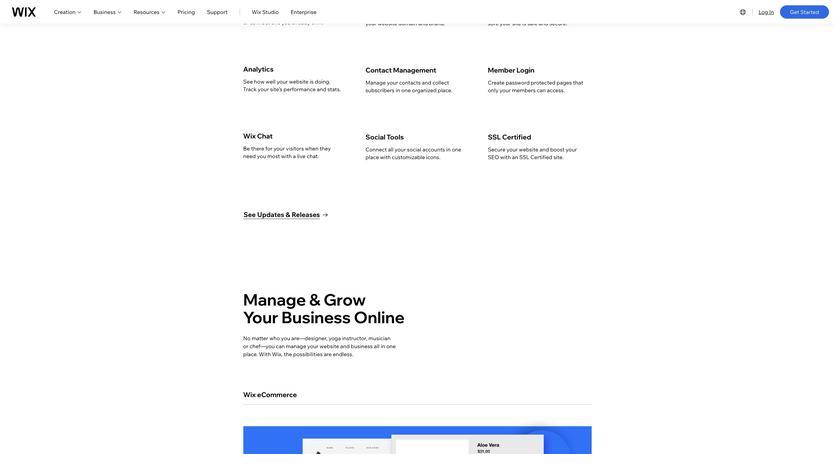 Task type: locate. For each thing, give the bounding box(es) containing it.
1 vertical spatial &
[[309, 290, 321, 310]]

manage
[[366, 80, 386, 86], [243, 290, 306, 310]]

place. down chef—you
[[243, 352, 258, 358]]

brand.
[[429, 20, 445, 27]]

with up already
[[288, 11, 299, 18]]

get
[[790, 9, 800, 15]]

own.
[[312, 19, 323, 26]]

see up track
[[243, 79, 253, 85]]

ssl inside 'secure your website and boost your seo with an ssl certified site.'
[[520, 154, 530, 161]]

2 vertical spatial wix
[[243, 391, 256, 400]]

domain right custom
[[324, 11, 343, 18]]

already
[[292, 19, 310, 26]]

one down professional
[[271, 19, 281, 26]]

and
[[419, 20, 428, 27], [539, 20, 549, 27], [422, 80, 432, 86], [317, 86, 326, 93], [540, 147, 549, 153], [340, 344, 350, 350]]

0 vertical spatial business
[[94, 9, 116, 15]]

updates
[[257, 211, 284, 219]]

and left the brand.
[[419, 20, 428, 27]]

all down tools
[[388, 147, 394, 153]]

1 horizontal spatial all
[[388, 147, 394, 153]]

manage inside manage your contacts and collect subscribers in one organized place.
[[366, 80, 386, 86]]

with
[[259, 352, 271, 358]]

member
[[488, 66, 516, 75]]

all inside connect all your social accounts in one place with customizable icons.
[[388, 147, 394, 153]]

0 vertical spatial ssl
[[488, 133, 501, 142]]

and right safe
[[539, 20, 549, 27]]

that
[[428, 12, 438, 19], [573, 80, 584, 86]]

one
[[271, 19, 281, 26], [402, 87, 411, 94], [452, 147, 462, 153], [387, 344, 396, 350]]

0 vertical spatial can
[[537, 87, 546, 94]]

resources button
[[134, 8, 166, 16]]

is right site
[[523, 20, 526, 27]]

safe
[[528, 20, 538, 27]]

that inside create password protected pages that only your members can access.
[[573, 80, 584, 86]]

online
[[354, 308, 405, 328]]

can inside create password protected pages that only your members can access.
[[537, 87, 546, 94]]

get started link
[[780, 5, 830, 19]]

manage & grow your business online
[[243, 290, 405, 328]]

creation button
[[54, 8, 82, 16]]

with left an
[[501, 154, 511, 161]]

1 vertical spatial in
[[446, 147, 451, 153]]

connect
[[366, 147, 387, 153]]

certified
[[502, 133, 531, 142], [531, 154, 553, 161]]

see
[[243, 79, 253, 85], [244, 211, 256, 219]]

see for see how well your website is doing. track your site's performance and stats.
[[243, 79, 253, 85]]

the
[[284, 352, 292, 358]]

one right accounts
[[452, 147, 462, 153]]

website inside 'secure your website and boost your seo with an ssl certified site.'
[[519, 147, 539, 153]]

1 horizontal spatial &
[[309, 290, 321, 310]]

see updates & releases link
[[244, 211, 328, 220]]

and inside see how well your website is doing. track your site's performance and stats.
[[317, 86, 326, 93]]

1 horizontal spatial a
[[300, 11, 303, 18]]

contact management
[[366, 66, 436, 75]]

0 horizontal spatial in
[[381, 344, 385, 350]]

wix up connect
[[252, 9, 261, 15]]

no matter who you are—designer, yoga instructor, musician or chef—you can manage your website and business all in one place. with wix, the possibilities are endless.
[[243, 336, 396, 358]]

website inside see how well your website is doing. track your site's performance and stats.
[[289, 79, 309, 85]]

secure your website and boost your seo with an ssl certified site.
[[488, 147, 577, 161]]

and up organized
[[422, 80, 432, 86]]

0 vertical spatial place.
[[438, 87, 453, 94]]

0 vertical spatial domain
[[324, 11, 343, 18]]

& left the grow
[[309, 290, 321, 310]]

or down no
[[243, 344, 249, 350]]

most
[[267, 153, 280, 160]]

domain left the brand.
[[399, 20, 417, 27]]

you
[[282, 19, 291, 26], [257, 153, 266, 160], [281, 336, 290, 342]]

ssl up secure
[[488, 133, 501, 142]]

chat
[[257, 132, 273, 141]]

you right who
[[281, 336, 290, 342]]

or inside look professional with a custom domain or connect one you already own.
[[243, 19, 249, 26]]

2 horizontal spatial in
[[446, 147, 451, 153]]

are
[[324, 352, 332, 358]]

your inside be there for your visitors when they need you most with a live chat.
[[274, 146, 285, 152]]

2 vertical spatial you
[[281, 336, 290, 342]]

wix inside list
[[243, 132, 256, 141]]

that inside that matches your website domain and brand.
[[428, 12, 438, 19]]

1 vertical spatial business
[[282, 308, 351, 328]]

manage inside manage & grow your business online
[[243, 290, 306, 310]]

one down contacts
[[402, 87, 411, 94]]

ssl right an
[[520, 154, 530, 161]]

one inside manage your contacts and collect subscribers in one organized place.
[[402, 87, 411, 94]]

manage for manage your contacts and collect subscribers in one organized place.
[[366, 80, 386, 86]]

ssl
[[488, 133, 501, 142], [520, 154, 530, 161]]

1 vertical spatial all
[[374, 344, 380, 350]]

0 horizontal spatial all
[[374, 344, 380, 350]]

your
[[366, 20, 377, 27], [500, 20, 511, 27], [277, 79, 288, 85], [387, 80, 398, 86], [258, 86, 269, 93], [500, 87, 511, 94], [274, 146, 285, 152], [395, 147, 406, 153], [507, 147, 518, 153], [566, 147, 577, 153], [308, 344, 319, 350]]

in right accounts
[[446, 147, 451, 153]]

with inside 'secure your website and boost your seo with an ssl certified site.'
[[501, 154, 511, 161]]

all inside no matter who you are—designer, yoga instructor, musician or chef—you can manage your website and business all in one place. with wix, the possibilities are endless.
[[374, 344, 380, 350]]

you down there
[[257, 153, 266, 160]]

creation
[[54, 9, 76, 15]]

one down 'musician'
[[387, 344, 396, 350]]

wix
[[252, 9, 261, 15], [243, 132, 256, 141], [243, 391, 256, 400]]

1 vertical spatial can
[[276, 344, 285, 350]]

0 vertical spatial wix
[[252, 9, 261, 15]]

all down 'musician'
[[374, 344, 380, 350]]

and up endless.
[[340, 344, 350, 350]]

0 horizontal spatial a
[[293, 153, 296, 160]]

1 vertical spatial a
[[293, 153, 296, 160]]

and inside manage your contacts and collect subscribers in one organized place.
[[422, 80, 432, 86]]

1 horizontal spatial place.
[[438, 87, 453, 94]]

and inside no matter who you are—designer, yoga instructor, musician or chef—you can manage your website and business all in one place. with wix, the possibilities are endless.
[[340, 344, 350, 350]]

can inside no matter who you are—designer, yoga instructor, musician or chef—you can manage your website and business all in one place. with wix, the possibilities are endless.
[[276, 344, 285, 350]]

place. inside no matter who you are—designer, yoga instructor, musician or chef—you can manage your website and business all in one place. with wix, the possibilities are endless.
[[243, 352, 258, 358]]

see left updates
[[244, 211, 256, 219]]

is inside to make sure your site is safe and secure.
[[523, 20, 526, 27]]

1 vertical spatial is
[[310, 79, 314, 85]]

can
[[537, 87, 546, 94], [276, 344, 285, 350]]

accounts
[[423, 147, 445, 153]]

0 vertical spatial &
[[286, 211, 290, 219]]

look
[[243, 11, 256, 18]]

create
[[488, 80, 505, 86]]

1 or from the top
[[243, 19, 249, 26]]

with down "visitors"
[[281, 153, 292, 160]]

0 horizontal spatial &
[[286, 211, 290, 219]]

collect
[[433, 80, 449, 86]]

or down look
[[243, 19, 249, 26]]

your inside no matter who you are—designer, yoga instructor, musician or chef—you can manage your website and business all in one place. with wix, the possibilities are endless.
[[308, 344, 319, 350]]

1 vertical spatial manage
[[243, 290, 306, 310]]

& right updates
[[286, 211, 290, 219]]

1 horizontal spatial business
[[282, 308, 351, 328]]

place. down collect
[[438, 87, 453, 94]]

0 horizontal spatial is
[[310, 79, 314, 85]]

and down doing.
[[317, 86, 326, 93]]

secure
[[488, 147, 506, 153]]

your inside connect all your social accounts in one place with customizable icons.
[[395, 147, 406, 153]]

0 horizontal spatial business
[[94, 9, 116, 15]]

1 vertical spatial see
[[244, 211, 256, 219]]

ecommerce
[[257, 391, 297, 400]]

to make sure your site is safe and secure.
[[488, 12, 579, 27]]

custom
[[304, 11, 323, 18]]

with down the connect
[[380, 154, 391, 161]]

0 vertical spatial or
[[243, 19, 249, 26]]

0 vertical spatial all
[[388, 147, 394, 153]]

see updates & releases
[[244, 211, 320, 219]]

organized
[[412, 87, 437, 94]]

in
[[396, 87, 400, 94], [446, 147, 451, 153], [381, 344, 385, 350]]

wix studio link
[[252, 8, 279, 16]]

certified inside 'secure your website and boost your seo with an ssl certified site.'
[[531, 154, 553, 161]]

you left already
[[282, 19, 291, 26]]

in down contacts
[[396, 87, 400, 94]]

instructor,
[[342, 336, 367, 342]]

a left live
[[293, 153, 296, 160]]

matter
[[252, 336, 268, 342]]

a inside be there for your visitors when they need you most with a live chat.
[[293, 153, 296, 160]]

2 or from the top
[[243, 344, 249, 350]]

0 horizontal spatial manage
[[243, 290, 306, 310]]

business inside dropdown button
[[94, 9, 116, 15]]

1 horizontal spatial is
[[523, 20, 526, 27]]

0 vertical spatial manage
[[366, 80, 386, 86]]

0 vertical spatial in
[[396, 87, 400, 94]]

1 horizontal spatial ssl
[[520, 154, 530, 161]]

0 horizontal spatial domain
[[324, 11, 343, 18]]

1 vertical spatial ssl
[[520, 154, 530, 161]]

business
[[94, 9, 116, 15], [282, 308, 351, 328]]

who
[[270, 336, 280, 342]]

manage for manage & grow your business online
[[243, 290, 306, 310]]

1 vertical spatial that
[[573, 80, 584, 86]]

with inside connect all your social accounts in one place with customizable icons.
[[380, 154, 391, 161]]

0 horizontal spatial place.
[[243, 352, 258, 358]]

business
[[351, 344, 373, 350]]

site.
[[554, 154, 564, 161]]

1 horizontal spatial manage
[[366, 80, 386, 86]]

1 horizontal spatial domain
[[399, 20, 417, 27]]

live
[[297, 153, 306, 160]]

is left doing.
[[310, 79, 314, 85]]

online store for plants, aloe vera image
[[243, 422, 592, 455], [500, 450, 567, 455]]

certified left site.
[[531, 154, 553, 161]]

certified up an
[[502, 133, 531, 142]]

1 vertical spatial you
[[257, 153, 266, 160]]

sure
[[488, 20, 499, 27]]

can up 'wix,'
[[276, 344, 285, 350]]

2 vertical spatial in
[[381, 344, 385, 350]]

in inside connect all your social accounts in one place with customizable icons.
[[446, 147, 451, 153]]

see inside see how well your website is doing. track your site's performance and stats.
[[243, 79, 253, 85]]

list containing analytics
[[243, 0, 590, 183]]

support
[[207, 9, 228, 15]]

that up the brand.
[[428, 12, 438, 19]]

1 horizontal spatial in
[[396, 87, 400, 94]]

one inside connect all your social accounts in one place with customizable icons.
[[452, 147, 462, 153]]

wix for wix studio
[[252, 9, 261, 15]]

1 vertical spatial place.
[[243, 352, 258, 358]]

look professional with a custom domain or connect one you already own.
[[243, 11, 343, 26]]

1 horizontal spatial that
[[573, 80, 584, 86]]

1 horizontal spatial can
[[537, 87, 546, 94]]

login
[[517, 66, 535, 75]]

a inside look professional with a custom domain or connect one you already own.
[[300, 11, 303, 18]]

list
[[243, 0, 590, 183]]

0 horizontal spatial that
[[428, 12, 438, 19]]

enterprise
[[291, 9, 317, 15]]

1 vertical spatial or
[[243, 344, 249, 350]]

0 vertical spatial see
[[243, 79, 253, 85]]

0 horizontal spatial ssl
[[488, 133, 501, 142]]

is inside see how well your website is doing. track your site's performance and stats.
[[310, 79, 314, 85]]

wix left ecommerce
[[243, 391, 256, 400]]

one inside no matter who you are—designer, yoga instructor, musician or chef—you can manage your website and business all in one place. with wix, the possibilities are endless.
[[387, 344, 396, 350]]

can down the protected
[[537, 87, 546, 94]]

connect
[[250, 19, 270, 26]]

and inside 'secure your website and boost your seo with an ssl certified site.'
[[540, 147, 549, 153]]

you inside look professional with a custom domain or connect one you already own.
[[282, 19, 291, 26]]

domain inside look professional with a custom domain or connect one you already own.
[[324, 11, 343, 18]]

and left boost
[[540, 147, 549, 153]]

and inside that matches your website domain and brand.
[[419, 20, 428, 27]]

in down 'musician'
[[381, 344, 385, 350]]

1 vertical spatial certified
[[531, 154, 553, 161]]

0 vertical spatial a
[[300, 11, 303, 18]]

1 vertical spatial wix
[[243, 132, 256, 141]]

icons.
[[426, 154, 441, 161]]

0 horizontal spatial can
[[276, 344, 285, 350]]

0 vertical spatial is
[[523, 20, 526, 27]]

is
[[523, 20, 526, 27], [310, 79, 314, 85]]

0 vertical spatial that
[[428, 12, 438, 19]]

that matches your website domain and brand.
[[366, 12, 460, 27]]

tools
[[387, 133, 404, 142]]

domain inside that matches your website domain and brand.
[[399, 20, 417, 27]]

0 vertical spatial you
[[282, 19, 291, 26]]

for
[[266, 146, 273, 152]]

wix up be
[[243, 132, 256, 141]]

is for website
[[310, 79, 314, 85]]

ssl certified
[[488, 133, 531, 142]]

1 vertical spatial domain
[[399, 20, 417, 27]]

a up already
[[300, 11, 303, 18]]

be
[[243, 146, 250, 152]]

professional
[[257, 11, 287, 18]]

with inside be there for your visitors when they need you most with a live chat.
[[281, 153, 292, 160]]

that right pages
[[573, 80, 584, 86]]

domain
[[324, 11, 343, 18], [399, 20, 417, 27]]

yoga
[[329, 336, 341, 342]]



Task type: describe. For each thing, give the bounding box(es) containing it.
chat.
[[307, 153, 319, 160]]

see how well your website is doing. track your site's performance and stats.
[[243, 79, 341, 93]]

pricing link
[[178, 8, 195, 16]]

log in
[[759, 9, 774, 15]]

support link
[[207, 8, 228, 16]]

social tools
[[366, 133, 404, 142]]

password
[[506, 80, 530, 86]]

is for site
[[523, 20, 526, 27]]

there
[[251, 146, 264, 152]]

connect all your social accounts in one place with customizable icons.
[[366, 147, 462, 161]]

stats.
[[328, 86, 341, 93]]

matches
[[439, 12, 460, 19]]

0 vertical spatial certified
[[502, 133, 531, 142]]

manage
[[286, 344, 306, 350]]

are—designer,
[[292, 336, 328, 342]]

well
[[266, 79, 276, 85]]

contacts
[[399, 80, 421, 86]]

management
[[393, 66, 436, 75]]

wix for wix ecommerce
[[243, 391, 256, 400]]

you inside be there for your visitors when they need you most with a live chat.
[[257, 153, 266, 160]]

see for see updates & releases
[[244, 211, 256, 219]]

place. inside manage your contacts and collect subscribers in one organized place.
[[438, 87, 453, 94]]

studio
[[262, 9, 279, 15]]

an
[[512, 154, 518, 161]]

wix for wix chat
[[243, 132, 256, 141]]

boost
[[550, 147, 565, 153]]

your inside that matches your website domain and brand.
[[366, 20, 377, 27]]

your inside to make sure your site is safe and secure.
[[500, 20, 511, 27]]

they
[[320, 146, 331, 152]]

subscribers
[[366, 87, 395, 94]]

in inside no matter who you are—designer, yoga instructor, musician or chef—you can manage your website and business all in one place. with wix, the possibilities are endless.
[[381, 344, 385, 350]]

log
[[759, 9, 769, 15]]

musician
[[369, 336, 391, 342]]

language selector, english selected image
[[739, 8, 747, 16]]

log in link
[[759, 8, 774, 16]]

track
[[243, 86, 257, 93]]

you inside no matter who you are—designer, yoga instructor, musician or chef—you can manage your website and business all in one place. with wix, the possibilities are endless.
[[281, 336, 290, 342]]

how
[[254, 79, 265, 85]]

contact
[[366, 66, 392, 75]]

chef—you
[[250, 344, 275, 350]]

place
[[366, 154, 379, 161]]

or inside no matter who you are—designer, yoga instructor, musician or chef—you can manage your website and business all in one place. with wix, the possibilities are endless.
[[243, 344, 249, 350]]

need
[[243, 153, 256, 160]]

protected
[[531, 80, 556, 86]]

with inside look professional with a custom domain or connect one you already own.
[[288, 11, 299, 18]]

one inside look professional with a custom domain or connect one you already own.
[[271, 19, 281, 26]]

social
[[407, 147, 422, 153]]

pricing
[[178, 9, 195, 15]]

when
[[305, 146, 319, 152]]

members
[[512, 87, 536, 94]]

custom domain link
[[304, 11, 343, 18]]

doing.
[[315, 79, 331, 85]]

your inside manage your contacts and collect subscribers in one organized place.
[[387, 80, 398, 86]]

enterprise link
[[291, 8, 317, 16]]

visitors
[[286, 146, 304, 152]]

site's
[[270, 86, 283, 93]]

website inside no matter who you are—designer, yoga instructor, musician or chef—you can manage your website and business all in one place. with wix, the possibilities are endless.
[[320, 344, 339, 350]]

wix,
[[272, 352, 283, 358]]

wix chat
[[243, 132, 273, 141]]

no
[[243, 336, 251, 342]]

resources
[[134, 9, 160, 15]]

pages
[[557, 80, 572, 86]]

releases
[[292, 211, 320, 219]]

in
[[770, 9, 774, 15]]

in inside manage your contacts and collect subscribers in one organized place.
[[396, 87, 400, 94]]

website inside that matches your website domain and brand.
[[378, 20, 398, 27]]

your inside create password protected pages that only your members can access.
[[500, 87, 511, 94]]

get started
[[790, 9, 820, 15]]

& inside manage & grow your business online
[[309, 290, 321, 310]]

endless.
[[333, 352, 354, 358]]

wix ecommerce
[[243, 391, 297, 400]]

started
[[801, 9, 820, 15]]

analytics
[[243, 65, 274, 74]]

wix studio
[[252, 9, 279, 15]]

your
[[243, 308, 278, 328]]

member login
[[488, 66, 535, 75]]

and inside to make sure your site is safe and secure.
[[539, 20, 549, 27]]

customizable
[[392, 154, 425, 161]]

grow
[[324, 290, 366, 310]]

business button
[[94, 8, 122, 16]]

access.
[[547, 87, 565, 94]]

possibilities
[[293, 352, 323, 358]]

site
[[512, 20, 521, 27]]

business inside manage & grow your business online
[[282, 308, 351, 328]]

make
[[565, 12, 579, 19]]



Task type: vqa. For each thing, say whether or not it's contained in the screenshot.
Studio
yes



